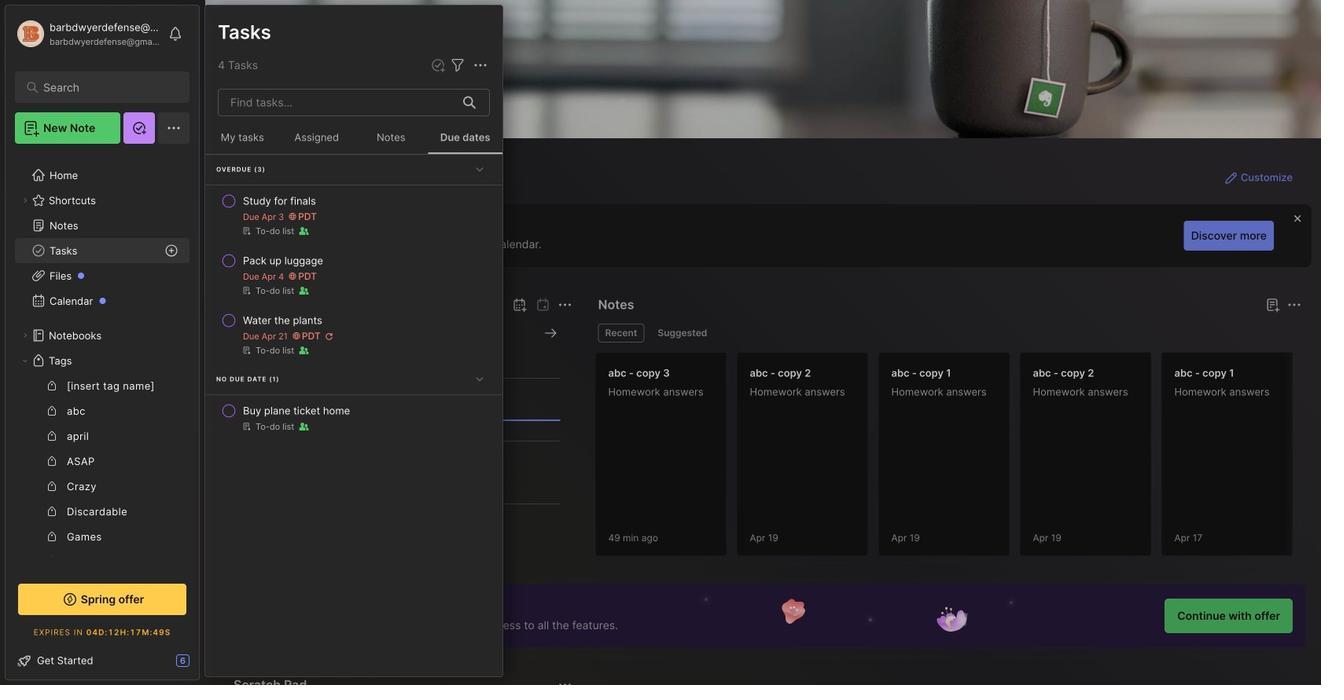 Task type: vqa. For each thing, say whether or not it's contained in the screenshot.
first tab from the left
yes



Task type: locate. For each thing, give the bounding box(es) containing it.
row group
[[205, 155, 503, 441], [595, 352, 1321, 566]]

expand notebooks image
[[20, 331, 30, 341]]

group
[[15, 374, 190, 686]]

tab list
[[598, 324, 1299, 343]]

buy plane ticket home 5 cell
[[243, 403, 350, 419]]

2 row from the top
[[212, 247, 496, 304]]

new task image
[[430, 57, 446, 73]]

new evernote calendar event image
[[510, 296, 529, 315]]

more actions and view options image
[[471, 56, 490, 75]]

Filter tasks field
[[448, 56, 467, 75]]

click to collapse image
[[199, 657, 210, 676]]

tab
[[598, 324, 644, 343], [651, 324, 714, 343]]

None search field
[[43, 78, 169, 97]]

row
[[212, 187, 496, 244], [212, 247, 496, 304], [212, 307, 496, 363], [212, 397, 496, 440]]

1 tab from the left
[[598, 324, 644, 343]]

0 horizontal spatial tab
[[598, 324, 644, 343]]

More actions and view options field
[[467, 56, 490, 75]]

4 row from the top
[[212, 397, 496, 440]]

1 horizontal spatial tab
[[651, 324, 714, 343]]

2 tab from the left
[[651, 324, 714, 343]]

none search field inside main element
[[43, 78, 169, 97]]

filter tasks image
[[448, 56, 467, 75]]

tree
[[6, 153, 199, 686]]



Task type: describe. For each thing, give the bounding box(es) containing it.
pack up luggage 2 cell
[[243, 253, 323, 269]]

group inside main element
[[15, 374, 190, 686]]

Account field
[[15, 18, 160, 50]]

3 row from the top
[[212, 307, 496, 363]]

1 row from the top
[[212, 187, 496, 244]]

0 horizontal spatial row group
[[205, 155, 503, 441]]

collapse overdue image
[[472, 161, 488, 177]]

collapse noduedate image
[[472, 371, 488, 387]]

Find tasks… text field
[[221, 90, 454, 116]]

tree inside main element
[[6, 153, 199, 686]]

Search text field
[[43, 80, 169, 95]]

1 horizontal spatial row group
[[595, 352, 1321, 566]]

study for finals 1 cell
[[243, 193, 316, 209]]

Help and Learning task checklist field
[[6, 649, 199, 674]]

main element
[[0, 0, 204, 686]]

water the plants 3 cell
[[243, 313, 322, 329]]

expand tags image
[[20, 356, 30, 366]]



